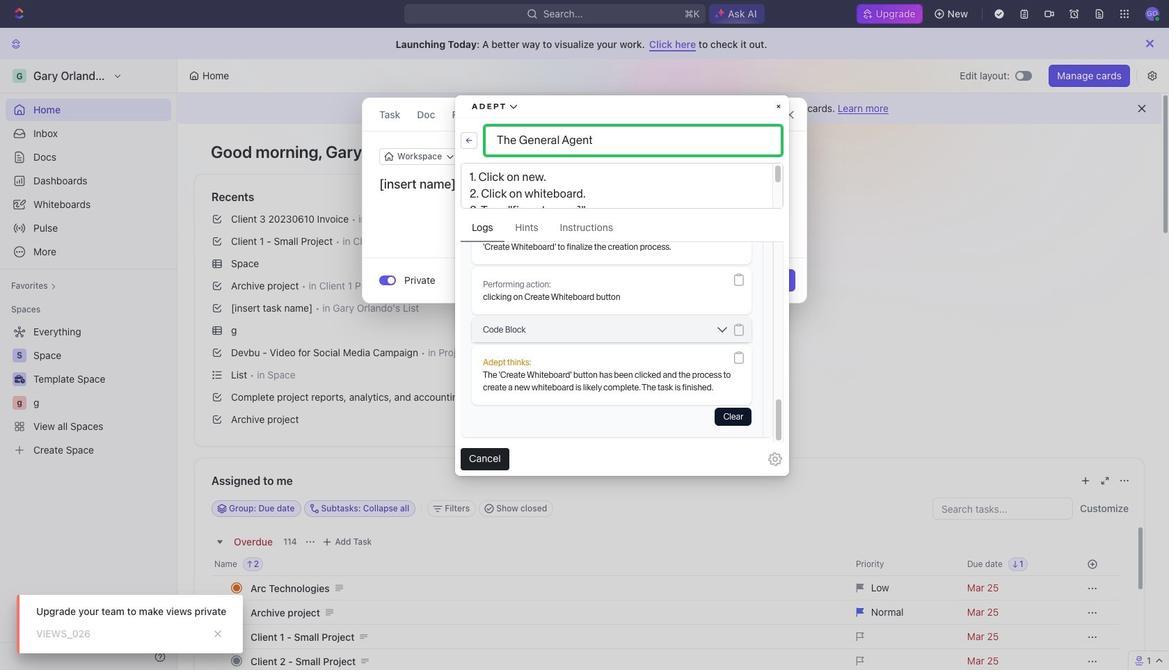Task type: vqa. For each thing, say whether or not it's contained in the screenshot.
tree at the left inside The "Sidebar" navigation
yes



Task type: locate. For each thing, give the bounding box(es) containing it.
Name this Whiteboard... field
[[363, 176, 807, 193]]

alert
[[177, 93, 1162, 124]]

dialog
[[362, 97, 807, 303]]

sidebar navigation
[[0, 59, 177, 670]]

tree
[[6, 321, 171, 461]]



Task type: describe. For each thing, give the bounding box(es) containing it.
tree inside 'sidebar' "navigation"
[[6, 321, 171, 461]]

Search tasks... text field
[[933, 498, 1073, 519]]



